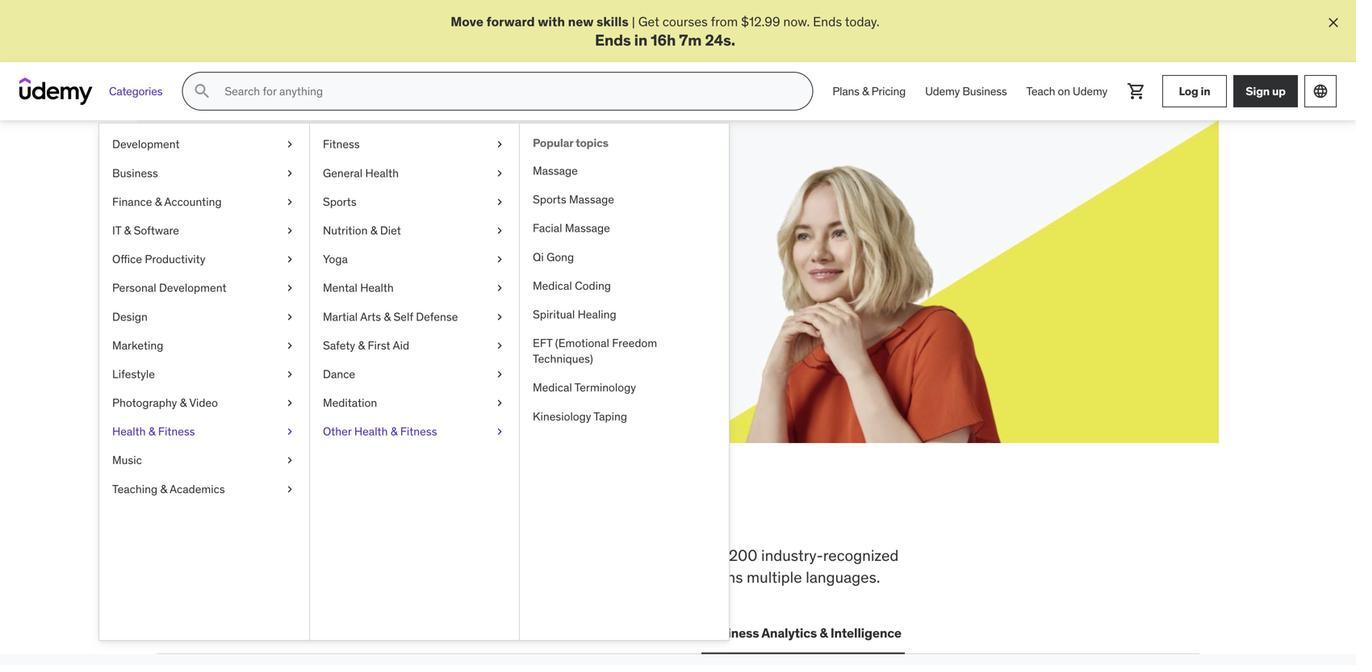Task type: describe. For each thing, give the bounding box(es) containing it.
general health
[[323, 166, 399, 180]]

2 vertical spatial in
[[509, 493, 540, 535]]

submit search image
[[193, 82, 212, 101]]

skills inside covering critical workplace skills to technical topics, including prep content for over 200 industry-recognized certifications, our catalog supports well-rounded professional development and spans multiple languages.
[[346, 546, 380, 566]]

leadership
[[405, 625, 472, 642]]

get
[[639, 13, 660, 30]]

communication
[[590, 625, 686, 642]]

our
[[254, 568, 276, 587]]

xsmall image for health & fitness
[[284, 424, 296, 440]]

1 as from the left
[[442, 231, 455, 247]]

in inside move forward with new skills | get courses from $12.99 now. ends today. ends in 16h 7m 24s .
[[635, 30, 648, 50]]

other health & fitness link
[[310, 418, 519, 446]]

data
[[491, 625, 520, 642]]

design
[[112, 310, 148, 324]]

you
[[361, 493, 419, 535]]

covering
[[157, 546, 218, 566]]

the
[[210, 493, 262, 535]]

business analytics & intelligence
[[705, 625, 902, 642]]

xsmall image for it & software
[[284, 223, 296, 239]]

meditation link
[[310, 389, 519, 418]]

skills for your future expand your potential with a course for as little as $12.99. sale ends today.
[[215, 191, 500, 265]]

teaching
[[112, 482, 158, 497]]

martial arts & self defense link
[[310, 303, 519, 331]]

personal development
[[112, 281, 227, 295]]

coding
[[575, 279, 611, 293]]

data science button
[[488, 614, 574, 653]]

potential
[[289, 231, 340, 247]]

2 as from the left
[[487, 231, 500, 247]]

spiritual healing
[[533, 307, 617, 322]]

professional
[[493, 568, 577, 587]]

skills
[[215, 191, 287, 224]]

yoga
[[323, 252, 348, 267]]

xsmall image for safety & first aid
[[494, 338, 506, 354]]

sports for sports massage
[[533, 192, 567, 207]]

workplace
[[271, 546, 342, 566]]

teach on udemy
[[1027, 84, 1108, 98]]

terminology
[[575, 381, 636, 395]]

technical
[[401, 546, 463, 566]]

qi gong
[[533, 250, 574, 264]]

0 horizontal spatial your
[[261, 231, 286, 247]]

health & fitness
[[112, 425, 195, 439]]

topics,
[[467, 546, 512, 566]]

dance
[[323, 367, 355, 382]]

it certifications button
[[287, 614, 389, 653]]

qi gong link
[[520, 243, 729, 272]]

self
[[394, 310, 413, 324]]

xsmall image for general health
[[494, 165, 506, 181]]

& down meditation 'link'
[[391, 425, 398, 439]]

mental health link
[[310, 274, 519, 303]]

analytics
[[762, 625, 817, 642]]

shopping cart with 0 items image
[[1128, 82, 1147, 101]]

0 vertical spatial massage
[[533, 164, 578, 178]]

content
[[617, 546, 670, 566]]

certifications,
[[157, 568, 250, 587]]

and
[[674, 568, 699, 587]]

& inside button
[[820, 625, 828, 642]]

other
[[323, 425, 352, 439]]

& for accounting
[[155, 195, 162, 209]]

1 udemy from the left
[[926, 84, 960, 98]]

sign up link
[[1234, 75, 1299, 108]]

xsmall image for yoga
[[494, 252, 506, 267]]

1 horizontal spatial your
[[335, 191, 393, 224]]

eft
[[533, 336, 553, 351]]

forward
[[487, 13, 535, 30]]

office
[[112, 252, 142, 267]]

massage link
[[520, 157, 729, 185]]

& for first
[[358, 338, 365, 353]]

facial
[[533, 221, 563, 236]]

industry-
[[762, 546, 824, 566]]

languages.
[[806, 568, 881, 587]]

xsmall image for lifestyle
[[284, 367, 296, 382]]

techniques)
[[533, 352, 593, 366]]

business link
[[99, 159, 309, 188]]

nutrition & diet link
[[310, 216, 519, 245]]

mental health
[[323, 281, 394, 295]]

music link
[[99, 446, 309, 475]]

xsmall image for music
[[284, 453, 296, 469]]

ends
[[288, 249, 316, 265]]

web development button
[[157, 614, 274, 653]]

sports link
[[310, 188, 519, 216]]

& for academics
[[160, 482, 167, 497]]

health up music at the left
[[112, 425, 146, 439]]

medical for medical coding
[[533, 279, 572, 293]]

future
[[398, 191, 477, 224]]

today. inside skills for your future expand your potential with a course for as little as $12.99. sale ends today.
[[319, 249, 354, 265]]

xsmall image for nutrition & diet
[[494, 223, 506, 239]]

nutrition & diet
[[323, 223, 401, 238]]

over
[[696, 546, 726, 566]]

health for other health & fitness
[[355, 425, 388, 439]]

xsmall image for teaching & academics
[[284, 482, 296, 497]]

2 udemy from the left
[[1073, 84, 1108, 98]]

0 horizontal spatial fitness
[[158, 425, 195, 439]]

finance
[[112, 195, 152, 209]]

eft (emotional freedom techniques) link
[[520, 329, 729, 374]]

data science
[[491, 625, 570, 642]]

photography
[[112, 396, 177, 410]]

medical coding
[[533, 279, 611, 293]]

rounded
[[432, 568, 489, 587]]

Search for anything text field
[[222, 78, 793, 105]]

skills inside move forward with new skills | get courses from $12.99 now. ends today. ends in 16h 7m 24s .
[[597, 13, 629, 30]]

lifestyle
[[112, 367, 155, 382]]

with inside skills for your future expand your potential with a course for as little as $12.99. sale ends today.
[[344, 231, 368, 247]]

& for fitness
[[149, 425, 156, 439]]

massage for sports massage
[[569, 192, 615, 207]]

supports
[[334, 568, 395, 587]]

accounting
[[164, 195, 222, 209]]

& for video
[[180, 396, 187, 410]]

1 vertical spatial in
[[1201, 84, 1211, 98]]

now.
[[784, 13, 810, 30]]

safety & first aid link
[[310, 331, 519, 360]]

plans & pricing link
[[823, 72, 916, 111]]

recognized
[[824, 546, 899, 566]]

new
[[568, 13, 594, 30]]

marketing
[[112, 338, 163, 353]]

communication button
[[586, 614, 689, 653]]

with inside move forward with new skills | get courses from $12.99 now. ends today. ends in 16h 7m 24s .
[[538, 13, 565, 30]]

close image
[[1326, 15, 1342, 31]]

0 vertical spatial development
[[112, 137, 180, 152]]

(emotional
[[555, 336, 610, 351]]

it for it & software
[[112, 223, 121, 238]]

xsmall image for marketing
[[284, 338, 296, 354]]

yoga link
[[310, 245, 519, 274]]



Task type: locate. For each thing, give the bounding box(es) containing it.
health right other at the left of page
[[355, 425, 388, 439]]

1 vertical spatial your
[[261, 231, 286, 247]]

design link
[[99, 303, 309, 331]]

it left certifications
[[290, 625, 301, 642]]

development down categories dropdown button at top left
[[112, 137, 180, 152]]

development right web
[[190, 625, 271, 642]]

development inside button
[[190, 625, 271, 642]]

sign
[[1246, 84, 1271, 98]]

xsmall image for other health & fitness
[[494, 424, 506, 440]]

skills up supports at bottom
[[346, 546, 380, 566]]

fitness up the "general"
[[323, 137, 360, 152]]

log in
[[1180, 84, 1211, 98]]

choose a language image
[[1313, 83, 1329, 100]]

intelligence
[[831, 625, 902, 642]]

log
[[1180, 84, 1199, 98]]

1 vertical spatial skills
[[268, 493, 355, 535]]

1 vertical spatial business
[[112, 166, 158, 180]]

2 vertical spatial massage
[[565, 221, 610, 236]]

0 vertical spatial skills
[[597, 13, 629, 30]]

1 vertical spatial today.
[[319, 249, 354, 265]]

general
[[323, 166, 363, 180]]

in up including
[[509, 493, 540, 535]]

2 horizontal spatial business
[[963, 84, 1008, 98]]

1 horizontal spatial fitness
[[323, 137, 360, 152]]

xsmall image inside business link
[[284, 165, 296, 181]]

categories button
[[99, 72, 172, 111]]

0 horizontal spatial it
[[112, 223, 121, 238]]

1 horizontal spatial as
[[487, 231, 500, 247]]

in right log
[[1201, 84, 1211, 98]]

xsmall image
[[284, 137, 296, 152], [494, 137, 506, 152], [284, 165, 296, 181], [284, 252, 296, 267], [494, 309, 506, 325], [494, 338, 506, 354], [494, 367, 506, 382], [284, 453, 296, 469], [284, 482, 296, 497]]

& up office
[[124, 223, 131, 238]]

for inside covering critical workplace skills to technical topics, including prep content for over 200 industry-recognized certifications, our catalog supports well-rounded professional development and spans multiple languages.
[[674, 546, 693, 566]]

& for software
[[124, 223, 131, 238]]

fitness down meditation 'link'
[[400, 425, 437, 439]]

xsmall image inside music 'link'
[[284, 453, 296, 469]]

0 vertical spatial in
[[635, 30, 648, 50]]

xsmall image inside dance link
[[494, 367, 506, 382]]

xsmall image inside meditation 'link'
[[494, 395, 506, 411]]

xsmall image inside photography & video link
[[284, 395, 296, 411]]

udemy right pricing
[[926, 84, 960, 98]]

& left the diet
[[371, 223, 378, 238]]

place
[[610, 493, 694, 535]]

web
[[160, 625, 187, 642]]

multiple
[[747, 568, 803, 587]]

diet
[[380, 223, 401, 238]]

0 vertical spatial medical
[[533, 279, 572, 293]]

& right the teaching
[[160, 482, 167, 497]]

xsmall image for sports
[[494, 194, 506, 210]]

massage down popular
[[533, 164, 578, 178]]

xsmall image inside 'personal development' link
[[284, 280, 296, 296]]

up
[[1273, 84, 1286, 98]]

medical for medical terminology
[[533, 381, 572, 395]]

1 vertical spatial with
[[344, 231, 368, 247]]

xsmall image inside office productivity link
[[284, 252, 296, 267]]

all the skills you need in one place
[[157, 493, 694, 535]]

massage
[[533, 164, 578, 178], [569, 192, 615, 207], [565, 221, 610, 236]]

it for it certifications
[[290, 625, 301, 642]]

for for your
[[423, 231, 439, 247]]

1 vertical spatial development
[[159, 281, 227, 295]]

spiritual
[[533, 307, 575, 322]]

2 vertical spatial development
[[190, 625, 271, 642]]

need
[[425, 493, 502, 535]]

all
[[157, 493, 204, 535]]

finance & accounting
[[112, 195, 222, 209]]

xsmall image for development
[[284, 137, 296, 152]]

xsmall image inside sports link
[[494, 194, 506, 210]]

1 medical from the top
[[533, 279, 572, 293]]

to
[[383, 546, 397, 566]]

xsmall image inside finance & accounting link
[[284, 194, 296, 210]]

for
[[292, 191, 330, 224], [423, 231, 439, 247], [674, 546, 693, 566]]

1 horizontal spatial business
[[705, 625, 760, 642]]

sign up
[[1246, 84, 1286, 98]]

personal
[[112, 281, 156, 295]]

kinesiology
[[533, 409, 592, 424]]

move
[[451, 13, 484, 30]]

xsmall image inside general health link
[[494, 165, 506, 181]]

health up arts
[[360, 281, 394, 295]]

xsmall image inside lifestyle link
[[284, 367, 296, 382]]

1 horizontal spatial in
[[635, 30, 648, 50]]

kinesiology taping link
[[520, 403, 729, 431]]

today. down nutrition
[[319, 249, 354, 265]]

lifestyle link
[[99, 360, 309, 389]]

xsmall image for fitness
[[494, 137, 506, 152]]

xsmall image inside martial arts & self defense link
[[494, 309, 506, 325]]

development
[[580, 568, 670, 587]]

& right plans
[[863, 84, 869, 98]]

2 vertical spatial for
[[674, 546, 693, 566]]

web development
[[160, 625, 271, 642]]

sports down the "general"
[[323, 195, 357, 209]]

other health & fitness
[[323, 425, 437, 439]]

0 horizontal spatial sports
[[323, 195, 357, 209]]

personal development link
[[99, 274, 309, 303]]

1 horizontal spatial for
[[423, 231, 439, 247]]

medical terminology
[[533, 381, 636, 395]]

xsmall image inside yoga link
[[494, 252, 506, 267]]

safety
[[323, 338, 355, 353]]

office productivity
[[112, 252, 205, 267]]

as right little
[[487, 231, 500, 247]]

fitness down "photography & video"
[[158, 425, 195, 439]]

1 horizontal spatial udemy
[[1073, 84, 1108, 98]]

0 horizontal spatial udemy
[[926, 84, 960, 98]]

sports up facial
[[533, 192, 567, 207]]

nutrition
[[323, 223, 368, 238]]

catalog
[[279, 568, 330, 587]]

critical
[[222, 546, 268, 566]]

development
[[112, 137, 180, 152], [159, 281, 227, 295], [190, 625, 271, 642]]

business
[[963, 84, 1008, 98], [112, 166, 158, 180], [705, 625, 760, 642]]

health for mental health
[[360, 281, 394, 295]]

business inside udemy business link
[[963, 84, 1008, 98]]

0 horizontal spatial as
[[442, 231, 455, 247]]

massage for facial massage
[[565, 221, 610, 236]]

0 horizontal spatial with
[[344, 231, 368, 247]]

business for business
[[112, 166, 158, 180]]

xsmall image inside fitness link
[[494, 137, 506, 152]]

leadership button
[[402, 614, 475, 653]]

xsmall image inside teaching & academics link
[[284, 482, 296, 497]]

1 horizontal spatial with
[[538, 13, 565, 30]]

1 vertical spatial for
[[423, 231, 439, 247]]

& for pricing
[[863, 84, 869, 98]]

xsmall image for martial arts & self defense
[[494, 309, 506, 325]]

today.
[[845, 13, 880, 30], [319, 249, 354, 265]]

for right course
[[423, 231, 439, 247]]

it inside button
[[290, 625, 301, 642]]

popular
[[533, 136, 574, 150]]

1 vertical spatial medical
[[533, 381, 572, 395]]

one
[[546, 493, 604, 535]]

1 horizontal spatial today.
[[845, 13, 880, 30]]

teach
[[1027, 84, 1056, 98]]

1 vertical spatial it
[[290, 625, 301, 642]]

0 horizontal spatial business
[[112, 166, 158, 180]]

0 horizontal spatial ends
[[595, 30, 631, 50]]

in down |
[[635, 30, 648, 50]]

fitness link
[[310, 130, 519, 159]]

it & software link
[[99, 216, 309, 245]]

health for general health
[[365, 166, 399, 180]]

teaching & academics
[[112, 482, 225, 497]]

massage down sports massage on the left of the page
[[565, 221, 610, 236]]

2 horizontal spatial in
[[1201, 84, 1211, 98]]

office productivity link
[[99, 245, 309, 274]]

xsmall image for photography & video
[[284, 395, 296, 411]]

business for business analytics & intelligence
[[705, 625, 760, 642]]

16h 7m 24s
[[651, 30, 732, 50]]

2 horizontal spatial fitness
[[400, 425, 437, 439]]

well-
[[398, 568, 432, 587]]

xsmall image inside the health & fitness link
[[284, 424, 296, 440]]

in
[[635, 30, 648, 50], [1201, 84, 1211, 98], [509, 493, 540, 535]]

& left first
[[358, 338, 365, 353]]

gong
[[547, 250, 574, 264]]

your up sale
[[261, 231, 286, 247]]

eft (emotional freedom techniques)
[[533, 336, 658, 366]]

development for personal
[[159, 281, 227, 295]]

& left self
[[384, 310, 391, 324]]

xsmall image inside development link
[[284, 137, 296, 152]]

1 horizontal spatial sports
[[533, 192, 567, 207]]

facial massage
[[533, 221, 610, 236]]

your up the a
[[335, 191, 393, 224]]

& down photography
[[149, 425, 156, 439]]

defense
[[416, 310, 458, 324]]

xsmall image inside it & software link
[[284, 223, 296, 239]]

today. inside move forward with new skills | get courses from $12.99 now. ends today. ends in 16h 7m 24s .
[[845, 13, 880, 30]]

xsmall image inside design link
[[284, 309, 296, 325]]

1 vertical spatial massage
[[569, 192, 615, 207]]

business inside business analytics & intelligence button
[[705, 625, 760, 642]]

0 vertical spatial it
[[112, 223, 121, 238]]

from
[[711, 13, 738, 30]]

xsmall image inside marketing link
[[284, 338, 296, 354]]

xsmall image for meditation
[[494, 395, 506, 411]]

with left new
[[538, 13, 565, 30]]

xsmall image inside mental health link
[[494, 280, 506, 296]]

pricing
[[872, 84, 906, 98]]

for up potential
[[292, 191, 330, 224]]

development for web
[[190, 625, 271, 642]]

business up "finance"
[[112, 166, 158, 180]]

academics
[[170, 482, 225, 497]]

xsmall image for business
[[284, 165, 296, 181]]

martial arts & self defense
[[323, 310, 458, 324]]

xsmall image inside nutrition & diet link
[[494, 223, 506, 239]]

xsmall image inside safety & first aid link
[[494, 338, 506, 354]]

other health & fitness element
[[519, 124, 729, 641]]

0 vertical spatial your
[[335, 191, 393, 224]]

medical up kinesiology
[[533, 381, 572, 395]]

0 vertical spatial today.
[[845, 13, 880, 30]]

xsmall image for personal development
[[284, 280, 296, 296]]

0 horizontal spatial today.
[[319, 249, 354, 265]]

0 vertical spatial with
[[538, 13, 565, 30]]

health right the "general"
[[365, 166, 399, 180]]

business down spans on the bottom right of page
[[705, 625, 760, 642]]

popular topics
[[533, 136, 609, 150]]

xsmall image inside other health & fitness link
[[494, 424, 506, 440]]

meditation
[[323, 396, 377, 410]]

business left teach
[[963, 84, 1008, 98]]

medical down qi gong
[[533, 279, 572, 293]]

2 horizontal spatial for
[[674, 546, 693, 566]]

development down office productivity link
[[159, 281, 227, 295]]

0 vertical spatial business
[[963, 84, 1008, 98]]

science
[[522, 625, 570, 642]]

skills left |
[[597, 13, 629, 30]]

2 medical from the top
[[533, 381, 572, 395]]

a
[[371, 231, 378, 247]]

it & software
[[112, 223, 179, 238]]

xsmall image for dance
[[494, 367, 506, 382]]

as left little
[[442, 231, 455, 247]]

0 horizontal spatial in
[[509, 493, 540, 535]]

sports for sports
[[323, 195, 357, 209]]

it up office
[[112, 223, 121, 238]]

2 vertical spatial business
[[705, 625, 760, 642]]

fitness
[[323, 137, 360, 152], [158, 425, 195, 439], [400, 425, 437, 439]]

2 vertical spatial skills
[[346, 546, 380, 566]]

for up and
[[674, 546, 693, 566]]

log in link
[[1163, 75, 1228, 108]]

xsmall image for finance & accounting
[[284, 194, 296, 210]]

& right "finance"
[[155, 195, 162, 209]]

udemy image
[[19, 78, 93, 105]]

0 vertical spatial for
[[292, 191, 330, 224]]

& left "video"
[[180, 396, 187, 410]]

healing
[[578, 307, 617, 322]]

massage up facial massage
[[569, 192, 615, 207]]

marketing link
[[99, 331, 309, 360]]

1 horizontal spatial it
[[290, 625, 301, 642]]

200
[[729, 546, 758, 566]]

xsmall image for design
[[284, 309, 296, 325]]

xsmall image
[[494, 165, 506, 181], [284, 194, 296, 210], [494, 194, 506, 210], [284, 223, 296, 239], [494, 223, 506, 239], [494, 252, 506, 267], [284, 280, 296, 296], [494, 280, 506, 296], [284, 309, 296, 325], [284, 338, 296, 354], [284, 367, 296, 382], [284, 395, 296, 411], [494, 395, 506, 411], [284, 424, 296, 440], [494, 424, 506, 440]]

finance & accounting link
[[99, 188, 309, 216]]

sports inside other health & fitness element
[[533, 192, 567, 207]]

facial massage link
[[520, 214, 729, 243]]

xsmall image for office productivity
[[284, 252, 296, 267]]

business inside business link
[[112, 166, 158, 180]]

categories
[[109, 84, 163, 98]]

1 horizontal spatial ends
[[813, 13, 843, 30]]

for for workplace
[[674, 546, 693, 566]]

udemy
[[926, 84, 960, 98], [1073, 84, 1108, 98]]

xsmall image for mental health
[[494, 280, 506, 296]]

today. right now.
[[845, 13, 880, 30]]

& right analytics on the bottom right of page
[[820, 625, 828, 642]]

& for diet
[[371, 223, 378, 238]]

skills up the workplace
[[268, 493, 355, 535]]

0 horizontal spatial for
[[292, 191, 330, 224]]

with left the a
[[344, 231, 368, 247]]

$12.99.
[[215, 249, 257, 265]]

expand
[[215, 231, 258, 247]]

it
[[112, 223, 121, 238], [290, 625, 301, 642]]

udemy right on
[[1073, 84, 1108, 98]]

photography & video link
[[99, 389, 309, 418]]

photography & video
[[112, 396, 218, 410]]



Task type: vqa. For each thing, say whether or not it's contained in the screenshot.
the fitness in fitness LINK
yes



